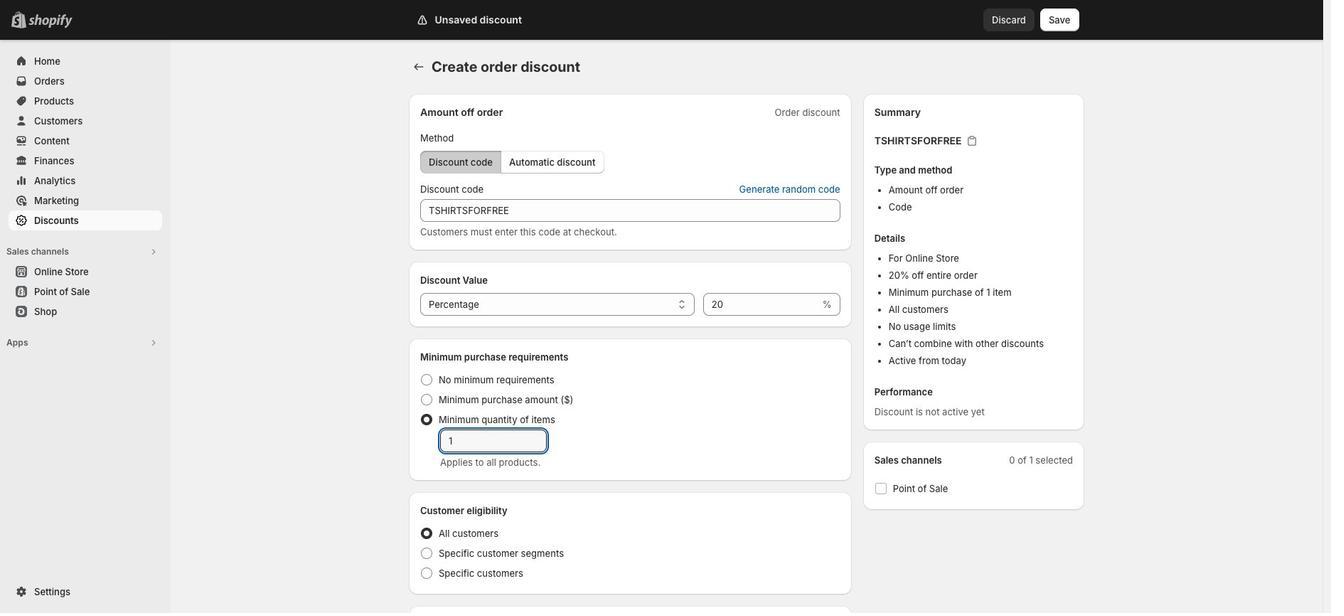 Task type: vqa. For each thing, say whether or not it's contained in the screenshot.
text field
yes



Task type: describe. For each thing, give the bounding box(es) containing it.
shopify image
[[28, 14, 73, 28]]



Task type: locate. For each thing, give the bounding box(es) containing it.
None text field
[[703, 293, 820, 316]]

None text field
[[420, 199, 841, 222], [440, 430, 547, 452], [420, 199, 841, 222], [440, 430, 547, 452]]



